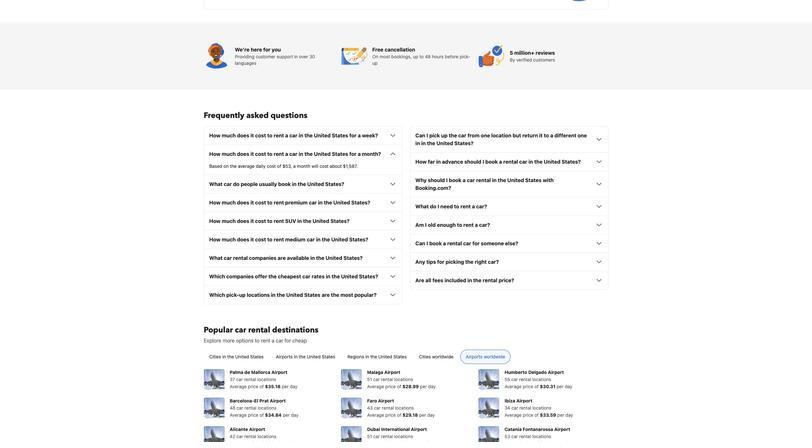 Task type: vqa. For each thing, say whether or not it's contained in the screenshot.


Task type: locate. For each thing, give the bounding box(es) containing it.
0 vertical spatial should
[[465, 159, 482, 165]]

in inside which pick-up locations in the united states are the most popular? dropdown button
[[271, 292, 276, 298]]

car? up someone
[[479, 222, 490, 228]]

need
[[441, 204, 453, 210]]

cost inside how much does it cost to rent medium car in the united states? dropdown button
[[255, 237, 266, 243]]

in inside how much does it cost to rent medium car in the united states? dropdown button
[[316, 237, 321, 243]]

0 horizontal spatial 48
[[230, 406, 236, 411]]

locations down fontanarossa
[[533, 434, 552, 440]]

1 vertical spatial which
[[209, 292, 225, 298]]

of left $29.18
[[397, 413, 402, 418]]

in inside cities in the united states button
[[222, 354, 226, 360]]

4 much from the top
[[222, 218, 236, 224]]

average down 37
[[230, 384, 247, 390]]

most inside free cancellation on most bookings, up to 48 hours before pick- up
[[380, 54, 390, 59]]

51 down dubai at the bottom of page
[[367, 434, 372, 440]]

one right 'different'
[[578, 133, 587, 139]]

2 can from the top
[[416, 241, 426, 247]]

advance
[[442, 159, 463, 165]]

airports
[[276, 354, 293, 360], [466, 354, 483, 360]]

return
[[523, 133, 538, 139]]

the down how far in advance should i book a rental car in the united states?
[[498, 178, 506, 183]]

the left right
[[466, 259, 474, 265]]

in inside how much does it cost to rent a car in the united states for a month? dropdown button
[[299, 151, 303, 157]]

international
[[381, 427, 410, 433]]

2 cities from the left
[[419, 354, 431, 360]]

tab list
[[199, 350, 614, 365]]

how inside 'dropdown button'
[[416, 159, 427, 165]]

states? inside how far in advance should i book a rental car in the united states? 'dropdown button'
[[562, 159, 581, 165]]

1 horizontal spatial do
[[430, 204, 437, 210]]

i up tips
[[427, 241, 428, 247]]

cities in the united states button
[[204, 350, 269, 364]]

1 vertical spatial companies
[[226, 274, 254, 280]]

the up month
[[305, 151, 313, 157]]

day right "$33.59"
[[566, 413, 574, 418]]

week?
[[362, 133, 378, 139]]

37
[[230, 377, 235, 383]]

locations inside dubai international airport 51 car rental locations
[[394, 434, 413, 440]]

included
[[445, 278, 467, 284]]

can up any
[[416, 241, 426, 247]]

book up why should i book a car rental in the united states with booking.com?
[[486, 159, 498, 165]]

tab list containing cities in the united states
[[199, 350, 614, 365]]

the left popular?
[[331, 292, 339, 298]]

2 which from the top
[[209, 292, 225, 298]]

the inside why should i book a car rental in the united states with booking.com?
[[498, 178, 506, 183]]

a down why should i book a car rental in the united states with booking.com?
[[472, 204, 475, 210]]

in
[[294, 54, 298, 59], [299, 133, 303, 139], [416, 141, 420, 146], [422, 141, 426, 146], [299, 151, 303, 157], [437, 159, 441, 165], [529, 159, 533, 165], [492, 178, 497, 183], [292, 181, 297, 187], [318, 200, 323, 206], [298, 218, 302, 224], [316, 237, 321, 243], [311, 255, 315, 261], [326, 274, 331, 280], [468, 278, 472, 284], [271, 292, 276, 298], [222, 354, 226, 360], [294, 354, 298, 360], [366, 354, 369, 360]]

price down el
[[248, 413, 259, 418]]

cancellation
[[385, 47, 416, 53]]

i left need in the right of the page
[[438, 204, 439, 210]]

how for how much does it cost to rent premium car in the united states?
[[209, 200, 221, 206]]

2 one from the left
[[578, 133, 587, 139]]

0 vertical spatial pick-
[[460, 54, 471, 59]]

how for how far in advance should i book a rental car in the united states?
[[416, 159, 427, 165]]

1 vertical spatial 48
[[230, 406, 236, 411]]

car? inside am i old enough to rent a car? dropdown button
[[479, 222, 490, 228]]

average down 55
[[505, 384, 522, 390]]

1 vertical spatial 51
[[367, 434, 372, 440]]

2 much from the top
[[222, 151, 236, 157]]

cost for how much does it cost to rent medium car in the united states?
[[255, 237, 266, 243]]

car? right right
[[488, 259, 499, 265]]

can inside 'can i pick up the car from one location but return it to a different one in in the united states?'
[[416, 133, 426, 139]]

locations down prat
[[258, 406, 277, 411]]

month?
[[362, 151, 381, 157]]

price up international
[[386, 413, 396, 418]]

million+
[[515, 50, 535, 56]]

car inside catania fontanarossa airport 53 car rental locations
[[512, 434, 518, 440]]

can inside dropdown button
[[416, 241, 426, 247]]

worldwide for airports worldwide
[[484, 354, 505, 360]]

i left the old
[[425, 222, 427, 228]]

most
[[380, 54, 390, 59], [341, 292, 353, 298]]

verified
[[517, 57, 532, 63]]

car inside the malaga airport 51 car rental locations average price of $28.99 per day
[[373, 377, 380, 383]]

most inside dropdown button
[[341, 292, 353, 298]]

1 one from the left
[[481, 133, 490, 139]]

the right rates
[[332, 274, 340, 280]]

price inside the malaga airport 51 car rental locations average price of $28.99 per day
[[386, 384, 396, 390]]

worldwide
[[432, 354, 454, 360], [484, 354, 505, 360]]

car
[[290, 133, 298, 139], [459, 133, 467, 139], [290, 151, 298, 157], [520, 159, 528, 165], [467, 178, 475, 183], [224, 181, 232, 187], [309, 200, 317, 206], [307, 237, 315, 243], [464, 241, 472, 247], [224, 255, 232, 261], [303, 274, 311, 280], [235, 325, 246, 336], [276, 338, 283, 344], [236, 377, 243, 383], [373, 377, 380, 383], [512, 377, 518, 383], [237, 406, 243, 411], [374, 406, 381, 411], [512, 406, 518, 411], [237, 434, 243, 440], [373, 434, 380, 440], [512, 434, 518, 440]]

should inside 'dropdown button'
[[465, 159, 482, 165]]

car inside 'can i pick up the car from one location but return it to a different one in in the united states?'
[[459, 133, 467, 139]]

before
[[445, 54, 459, 59]]

cost inside the 'how much does it cost to rent suv in the united states?' dropdown button
[[255, 218, 266, 224]]

locations down international
[[394, 434, 413, 440]]

dubai
[[367, 427, 380, 433]]

should up booking.com? at the right top of page
[[428, 178, 445, 183]]

which inside dropdown button
[[209, 292, 225, 298]]

the down month
[[298, 181, 306, 187]]

1 horizontal spatial are
[[322, 292, 330, 298]]

cost inside how much does it cost to rent a car in the united states for a month? dropdown button
[[255, 151, 266, 157]]

airport right malaga
[[385, 370, 401, 375]]

55
[[505, 377, 510, 383]]

of inside the malaga airport 51 car rental locations average price of $28.99 per day
[[397, 384, 402, 390]]

are left the available
[[278, 255, 286, 261]]

are all fees included in the rental price?
[[416, 278, 515, 284]]

1 cities from the left
[[209, 354, 221, 360]]

to inside free cancellation on most bookings, up to 48 hours before pick- up
[[420, 54, 424, 59]]

average down 43
[[367, 413, 384, 418]]

2 worldwide from the left
[[484, 354, 505, 360]]

1 horizontal spatial worldwide
[[484, 354, 505, 360]]

much for how much does it cost to rent a car in the united states for a week?
[[222, 133, 236, 139]]

0 horizontal spatial are
[[278, 255, 286, 261]]

48
[[425, 54, 431, 59], [230, 406, 236, 411]]

1 vertical spatial car?
[[479, 222, 490, 228]]

do left need in the right of the page
[[430, 204, 437, 210]]

2 airports from the left
[[466, 354, 483, 360]]

old
[[428, 222, 436, 228]]

1 horizontal spatial pick-
[[460, 54, 471, 59]]

does for how much does it cost to rent a car in the united states for a month?
[[237, 151, 249, 157]]

to down asked at the left top of the page
[[267, 133, 273, 139]]

0 horizontal spatial airports
[[276, 354, 293, 360]]

how much does it cost to rent suv in the united states?
[[209, 218, 350, 224]]

5 does from the top
[[237, 237, 249, 243]]

month
[[297, 164, 311, 169]]

43
[[367, 406, 373, 411]]

1 worldwide from the left
[[432, 354, 454, 360]]

of left the $34.84
[[260, 413, 264, 418]]

one
[[481, 133, 490, 139], [578, 133, 587, 139]]

car? inside what do i need to rent a car? dropdown button
[[477, 204, 487, 210]]

states? inside what car do people usually book in the united states? dropdown button
[[325, 181, 344, 187]]

$34.84
[[265, 413, 282, 418]]

1 vertical spatial do
[[430, 204, 437, 210]]

locations down delgado on the right
[[533, 377, 552, 383]]

premium
[[285, 200, 308, 206]]

locations inside the malaga airport 51 car rental locations average price of $28.99 per day
[[394, 377, 413, 383]]

locations inside barcelona-el prat airport 48 car rental locations average price of $34.84 per day
[[258, 406, 277, 411]]

which inside 'dropdown button'
[[209, 274, 225, 280]]

locations inside ibiza airport 34 car rental locations average price of $33.59 per day
[[533, 406, 552, 411]]

most left popular?
[[341, 292, 353, 298]]

book inside why should i book a car rental in the united states with booking.com?
[[449, 178, 462, 183]]

a right '$53,'
[[293, 164, 296, 169]]

airport inside faro airport 43 car rental locations average price of $29.18 per day
[[378, 398, 394, 404]]

1 vertical spatial should
[[428, 178, 445, 183]]

of left $35.18
[[260, 384, 264, 390]]

cost for how much does it cost to rent premium car in the united states?
[[255, 200, 266, 206]]

3 does from the top
[[237, 200, 249, 206]]

1 horizontal spatial cities
[[419, 354, 431, 360]]

does for how much does it cost to rent medium car in the united states?
[[237, 237, 249, 243]]

cities
[[209, 354, 221, 360], [419, 354, 431, 360]]

cost inside how much does it cost to rent premium car in the united states? dropdown button
[[255, 200, 266, 206]]

up
[[413, 54, 419, 59], [373, 60, 378, 66], [441, 133, 448, 139], [239, 292, 246, 298]]

a up 'can i book a rental car for someone else?'
[[475, 222, 478, 228]]

free
[[373, 47, 384, 53]]

the right on
[[230, 164, 237, 169]]

locations down mallorca
[[257, 377, 276, 383]]

popular
[[204, 325, 233, 336]]

united
[[314, 133, 331, 139], [437, 141, 453, 146], [314, 151, 331, 157], [544, 159, 561, 165], [508, 178, 524, 183], [307, 181, 324, 187], [334, 200, 350, 206], [313, 218, 329, 224], [332, 237, 348, 243], [326, 255, 343, 261], [341, 274, 358, 280], [286, 292, 303, 298], [235, 354, 249, 360], [307, 354, 321, 360], [379, 354, 392, 360]]

a inside 'popular car rental destinations explore more options to rent a car for cheap'
[[272, 338, 275, 344]]

car inside how much does it cost to rent premium car in the united states? dropdown button
[[309, 200, 317, 206]]

per right "$33.59"
[[558, 413, 565, 418]]

airport down $29.18
[[411, 427, 427, 433]]

$28.99
[[403, 384, 419, 390]]

0 vertical spatial companies
[[249, 255, 277, 261]]

airport right alicante in the left of the page
[[249, 427, 265, 433]]

mallorca
[[251, 370, 271, 375]]

5 much from the top
[[222, 237, 236, 243]]

1 much from the top
[[222, 133, 236, 139]]

locations inside catania fontanarossa airport 53 car rental locations
[[533, 434, 552, 440]]

rental inside barcelona-el prat airport 48 car rental locations average price of $34.84 per day
[[245, 406, 257, 411]]

price up fontanarossa
[[523, 413, 534, 418]]

of left "$33.59"
[[535, 413, 539, 418]]

rent
[[274, 133, 284, 139], [274, 151, 284, 157], [274, 200, 284, 206], [461, 204, 471, 210], [274, 218, 284, 224], [464, 222, 474, 228], [274, 237, 284, 243], [261, 338, 270, 344]]

car inside how much does it cost to rent a car in the united states for a month? dropdown button
[[290, 151, 298, 157]]

more
[[223, 338, 235, 344]]

0 vertical spatial what
[[209, 181, 223, 187]]

cheap car rental at faro airport – fao image
[[341, 398, 362, 419]]

popular car rental destinations explore more options to rent a car for cheap
[[204, 325, 319, 344]]

1 vertical spatial can
[[416, 241, 426, 247]]

day inside the malaga airport 51 car rental locations average price of $28.99 per day
[[428, 384, 436, 390]]

else?
[[505, 241, 519, 247]]

0 vertical spatial are
[[278, 255, 286, 261]]

dubai international airport 51 car rental locations
[[367, 427, 427, 440]]

people
[[241, 181, 258, 187]]

the right suv
[[303, 218, 312, 224]]

cities for cities in the united states
[[209, 354, 221, 360]]

per right the $34.84
[[283, 413, 290, 418]]

1 does from the top
[[237, 133, 249, 139]]

rental inside humberto delgado airport 55 car rental locations average price of $30.31 per day
[[520, 377, 531, 383]]

booking.com?
[[416, 185, 451, 191]]

0 vertical spatial 48
[[425, 54, 431, 59]]

of inside faro airport 43 car rental locations average price of $29.18 per day
[[397, 413, 402, 418]]

0 horizontal spatial pick-
[[226, 292, 239, 298]]

2 does from the top
[[237, 151, 249, 157]]

average down 34
[[505, 413, 522, 418]]

can for can i book a rental car for someone else?
[[416, 241, 426, 247]]

car? for am i old enough to rent a car?
[[479, 222, 490, 228]]

a left 'different'
[[551, 133, 554, 139]]

day right the $34.84
[[291, 413, 299, 418]]

we're
[[235, 47, 250, 53]]

4 does from the top
[[237, 218, 249, 224]]

$35.18
[[265, 384, 281, 390]]

airport right faro
[[378, 398, 394, 404]]

53
[[505, 434, 511, 440]]

malaga
[[367, 370, 384, 375]]

1 vertical spatial are
[[322, 292, 330, 298]]

42
[[230, 434, 235, 440]]

cost down usually
[[255, 200, 266, 206]]

do
[[233, 181, 240, 187], [430, 204, 437, 210]]

price left $28.99
[[386, 384, 396, 390]]

locations down offer
[[247, 292, 270, 298]]

how much does it cost to rent premium car in the united states? button
[[209, 199, 397, 207]]

1 horizontal spatial most
[[380, 54, 390, 59]]

does
[[237, 133, 249, 139], [237, 151, 249, 157], [237, 200, 249, 206], [237, 218, 249, 224], [237, 237, 249, 243]]

airports down cheap
[[276, 354, 293, 360]]

airports up 'cheap car rental at humberto delgado airport – lis' image in the bottom of the page
[[466, 354, 483, 360]]

are
[[278, 255, 286, 261], [322, 292, 330, 298]]

0 vertical spatial can
[[416, 133, 426, 139]]

0 horizontal spatial most
[[341, 292, 353, 298]]

book inside 'dropdown button'
[[486, 159, 498, 165]]

2 vertical spatial what
[[209, 255, 223, 261]]

cities in the united states
[[209, 354, 264, 360]]

price up el
[[248, 384, 259, 390]]

does for how much does it cost to rent a car in the united states for a week?
[[237, 133, 249, 139]]

companies left offer
[[226, 274, 254, 280]]

rent right options
[[261, 338, 270, 344]]

airports for airports in the united states
[[276, 354, 293, 360]]

cities worldwide
[[419, 354, 454, 360]]

can
[[416, 133, 426, 139], [416, 241, 426, 247]]

per inside faro airport 43 car rental locations average price of $29.18 per day
[[419, 413, 426, 418]]

locations inside faro airport 43 car rental locations average price of $29.18 per day
[[395, 406, 414, 411]]

0 vertical spatial which
[[209, 274, 225, 280]]

worldwide inside button
[[432, 354, 454, 360]]

which pick-up locations in the united states are the most popular?
[[209, 292, 377, 298]]

a down enough
[[443, 241, 446, 247]]

cost up daily
[[255, 151, 266, 157]]

1 51 from the top
[[367, 377, 372, 383]]

cheap car rental at barcelona-el prat airport – bcn image
[[204, 398, 225, 419]]

51
[[367, 377, 372, 383], [367, 434, 372, 440]]

faro
[[367, 398, 377, 404]]

average inside the malaga airport 51 car rental locations average price of $28.99 per day
[[367, 384, 384, 390]]

price inside palma de mallorca airport 37 car rental locations average price of $35.18 per day
[[248, 384, 259, 390]]

1 vertical spatial pick-
[[226, 292, 239, 298]]

48 down barcelona-
[[230, 406, 236, 411]]

2 51 from the top
[[367, 434, 372, 440]]

3 much from the top
[[222, 200, 236, 206]]

rent left premium
[[274, 200, 284, 206]]

the up rates
[[316, 255, 325, 261]]

1 airports from the left
[[276, 354, 293, 360]]

does for how much does it cost to rent premium car in the united states?
[[237, 200, 249, 206]]

1 horizontal spatial airports
[[466, 354, 483, 360]]

it inside 'can i pick up the car from one location but return it to a different one in in the united states?'
[[540, 133, 543, 139]]

average inside palma de mallorca airport 37 car rental locations average price of $35.18 per day
[[230, 384, 247, 390]]

cost
[[255, 133, 266, 139], [255, 151, 266, 157], [267, 164, 276, 169], [320, 164, 329, 169], [255, 200, 266, 206], [255, 218, 266, 224], [255, 237, 266, 243]]

1 horizontal spatial one
[[578, 133, 587, 139]]

you
[[272, 47, 281, 53]]

car? down why should i book a car rental in the united states with booking.com?
[[477, 204, 487, 210]]

0 horizontal spatial one
[[481, 133, 490, 139]]

locations up "$33.59"
[[533, 406, 552, 411]]

1 which from the top
[[209, 274, 225, 280]]

airport inside alicante airport 42 car rental locations
[[249, 427, 265, 433]]

are inside what car rental companies are available in the united states? dropdown button
[[278, 255, 286, 261]]

0 vertical spatial most
[[380, 54, 390, 59]]

to down how much does it cost to rent suv in the united states?
[[267, 237, 273, 243]]

much
[[222, 133, 236, 139], [222, 151, 236, 157], [222, 200, 236, 206], [222, 218, 236, 224], [222, 237, 236, 243]]

cheap car rental at alicante airport – alc image
[[204, 427, 225, 443]]

cost for how much does it cost to rent a car in the united states for a week?
[[255, 133, 266, 139]]

united inside why should i book a car rental in the united states with booking.com?
[[508, 178, 524, 183]]

a down advance
[[463, 178, 466, 183]]

a inside 'can i pick up the car from one location but return it to a different one in in the united states?'
[[551, 133, 554, 139]]

airport inside the malaga airport 51 car rental locations average price of $28.99 per day
[[385, 370, 401, 375]]

hours
[[432, 54, 444, 59]]

per inside humberto delgado airport 55 car rental locations average price of $30.31 per day
[[557, 384, 564, 390]]

0 vertical spatial car?
[[477, 204, 487, 210]]

catania
[[505, 427, 522, 433]]

1 can from the top
[[416, 133, 426, 139]]

medium
[[285, 237, 306, 243]]

pick-
[[460, 54, 471, 59], [226, 292, 239, 298]]

regions in the united states button
[[342, 350, 413, 364]]

car inside dubai international airport 51 car rental locations
[[373, 434, 380, 440]]

united inside 'dropdown button'
[[341, 274, 358, 280]]

but
[[513, 133, 521, 139]]

can i book a rental car for someone else?
[[416, 241, 519, 247]]

faro airport 43 car rental locations average price of $29.18 per day
[[367, 398, 435, 418]]

states left "with"
[[526, 178, 542, 183]]

0 horizontal spatial cities
[[209, 354, 221, 360]]

0 horizontal spatial do
[[233, 181, 240, 187]]

much for how much does it cost to rent a car in the united states for a month?
[[222, 151, 236, 157]]

1 horizontal spatial should
[[465, 159, 482, 165]]

what car do people usually book in the united states?
[[209, 181, 344, 187]]

1 horizontal spatial 48
[[425, 54, 431, 59]]

locations
[[247, 292, 270, 298], [257, 377, 276, 383], [394, 377, 413, 383], [533, 377, 552, 383], [258, 406, 277, 411], [395, 406, 414, 411], [533, 406, 552, 411], [258, 434, 277, 440], [394, 434, 413, 440], [533, 434, 552, 440]]

5
[[510, 50, 513, 56]]

1 vertical spatial what
[[416, 204, 429, 210]]

are
[[416, 278, 425, 284]]

what for what car rental companies are available in the united states?
[[209, 255, 223, 261]]

0 horizontal spatial should
[[428, 178, 445, 183]]

a left 'month?' on the left of page
[[358, 151, 361, 157]]

the down return
[[535, 159, 543, 165]]

rental inside why should i book a car rental in the united states with booking.com?
[[477, 178, 491, 183]]

it for how much does it cost to rent a car in the united states for a week?
[[251, 133, 254, 139]]

i inside 'can i pick up the car from one location but return it to a different one in in the united states?'
[[427, 133, 428, 139]]

day right $29.18
[[428, 413, 435, 418]]

day right $30.31
[[565, 384, 573, 390]]

options
[[236, 338, 254, 344]]

cost for how much does it cost to rent suv in the united states?
[[255, 218, 266, 224]]

up inside 'can i pick up the car from one location but return it to a different one in in the united states?'
[[441, 133, 448, 139]]

locations inside palma de mallorca airport 37 car rental locations average price of $35.18 per day
[[257, 377, 276, 383]]

0 horizontal spatial worldwide
[[432, 354, 454, 360]]

locations down the $34.84
[[258, 434, 277, 440]]

cost left suv
[[255, 218, 266, 224]]

day inside barcelona-el prat airport 48 car rental locations average price of $34.84 per day
[[291, 413, 299, 418]]

for left cheap
[[285, 338, 291, 344]]

any tips for picking the right car?
[[416, 259, 499, 265]]

2 vertical spatial car?
[[488, 259, 499, 265]]

alicante
[[230, 427, 248, 433]]

0 vertical spatial 51
[[367, 377, 372, 383]]

can i pick up the car from one location but return it to a different one in in the united states? button
[[416, 132, 603, 147]]

i up why should i book a car rental in the united states with booking.com?
[[483, 159, 484, 165]]

can i pick up the car from one location but return it to a different one in in the united states?
[[416, 133, 587, 146]]

locations up $28.99
[[394, 377, 413, 383]]

airport inside barcelona-el prat airport 48 car rental locations average price of $34.84 per day
[[270, 398, 286, 404]]

1 vertical spatial most
[[341, 292, 353, 298]]

average inside ibiza airport 34 car rental locations average price of $33.59 per day
[[505, 413, 522, 418]]

per right $29.18
[[419, 413, 426, 418]]

airport up $35.18
[[272, 370, 288, 375]]

with
[[543, 178, 554, 183]]

in inside "we're here for you providing customer support in over 30 languages"
[[294, 54, 298, 59]]



Task type: describe. For each thing, give the bounding box(es) containing it.
5 million+ reviews by verified customers
[[510, 50, 556, 63]]

per inside ibiza airport 34 car rental locations average price of $33.59 per day
[[558, 413, 565, 418]]

tips
[[427, 259, 436, 265]]

$29.18
[[403, 413, 418, 418]]

airports worldwide
[[466, 354, 505, 360]]

how much does it cost to rent medium car in the united states? button
[[209, 236, 397, 244]]

cheap car rental at palma de mallorca airport – pmi image
[[204, 370, 225, 390]]

states inside why should i book a car rental in the united states with booking.com?
[[526, 178, 542, 183]]

prat
[[260, 398, 269, 404]]

states? inside 'can i pick up the car from one location but return it to a different one in in the united states?'
[[455, 141, 474, 146]]

available
[[287, 255, 309, 261]]

support
[[277, 54, 293, 59]]

for right tips
[[438, 259, 445, 265]]

a inside dropdown button
[[443, 241, 446, 247]]

does for how much does it cost to rent suv in the united states?
[[237, 218, 249, 224]]

the up what car rental companies are available in the united states? dropdown button
[[322, 237, 330, 243]]

how for how much does it cost to rent a car in the united states for a month?
[[209, 151, 221, 157]]

rental inside catania fontanarossa airport 53 car rental locations
[[520, 434, 532, 440]]

34
[[505, 406, 511, 411]]

rent left suv
[[274, 218, 284, 224]]

a up '$53,'
[[285, 151, 288, 157]]

offer
[[255, 274, 267, 280]]

rent up 'can i book a rental car for someone else?'
[[464, 222, 474, 228]]

what do i need to rent a car?
[[416, 204, 487, 210]]

rental inside 'dropdown button'
[[504, 159, 518, 165]]

about
[[330, 164, 342, 169]]

pick
[[430, 133, 440, 139]]

airport inside humberto delgado airport 55 car rental locations average price of $30.31 per day
[[548, 370, 564, 375]]

in inside what car rental companies are available in the united states? dropdown button
[[311, 255, 315, 261]]

cities worldwide button
[[414, 350, 459, 364]]

to up based on the average daily cost of $53, a month will cost about $1,587.
[[267, 151, 273, 157]]

rental inside faro airport 43 car rental locations average price of $29.18 per day
[[382, 406, 394, 411]]

here
[[251, 47, 262, 53]]

average inside faro airport 43 car rental locations average price of $29.18 per day
[[367, 413, 384, 418]]

frequently
[[204, 110, 245, 121]]

$1,587.
[[343, 164, 358, 169]]

from
[[468, 133, 480, 139]]

it for how much does it cost to rent suv in the united states?
[[251, 218, 254, 224]]

of inside humberto delgado airport 55 car rental locations average price of $30.31 per day
[[535, 384, 539, 390]]

we're here for you providing customer support in over 30 languages
[[235, 47, 315, 66]]

0 vertical spatial do
[[233, 181, 240, 187]]

how for how much does it cost to rent suv in the united states?
[[209, 218, 221, 224]]

usually
[[259, 181, 277, 187]]

barcelona-
[[230, 398, 254, 404]]

to inside 'can i pick up the car from one location but return it to a different one in in the united states?'
[[544, 133, 549, 139]]

price?
[[499, 278, 515, 284]]

states? inside how much does it cost to rent premium car in the united states? dropdown button
[[352, 200, 371, 206]]

united inside 'dropdown button'
[[544, 159, 561, 165]]

a inside 'dropdown button'
[[499, 159, 502, 165]]

which for which companies offer the cheapest car rates  in the united states?
[[209, 274, 225, 280]]

rental inside 'popular car rental destinations explore more options to rent a car for cheap'
[[248, 325, 270, 336]]

i inside dropdown button
[[427, 241, 428, 247]]

in inside the which companies offer the cheapest car rates  in the united states? 'dropdown button'
[[326, 274, 331, 280]]

different
[[555, 133, 577, 139]]

which for which pick-up locations in the united states are the most popular?
[[209, 292, 225, 298]]

cheap car rental at ibiza airport – ibz image
[[479, 398, 500, 419]]

cost right will
[[320, 164, 329, 169]]

rent inside 'popular car rental destinations explore more options to rent a car for cheap'
[[261, 338, 270, 344]]

why should i book a car rental in the united states with booking.com? button
[[416, 177, 603, 192]]

companies inside the which companies offer the cheapest car rates  in the united states? 'dropdown button'
[[226, 274, 254, 280]]

am
[[416, 222, 424, 228]]

day inside ibiza airport 34 car rental locations average price of $33.59 per day
[[566, 413, 574, 418]]

a left week?
[[358, 133, 361, 139]]

the up malaga
[[371, 354, 377, 360]]

de
[[245, 370, 250, 375]]

free cancellation image
[[341, 43, 367, 69]]

airport inside ibiza airport 34 car rental locations average price of $33.59 per day
[[517, 398, 533, 404]]

how much does it cost to rent suv in the united states? button
[[209, 217, 397, 225]]

enough
[[437, 222, 456, 228]]

i inside why should i book a car rental in the united states with booking.com?
[[446, 178, 448, 183]]

states up about
[[332, 151, 348, 157]]

price inside ibiza airport 34 car rental locations average price of $33.59 per day
[[523, 413, 534, 418]]

rent up based on the average daily cost of $53, a month will cost about $1,587.
[[274, 151, 284, 157]]

any tips for picking the right car? button
[[416, 258, 603, 266]]

much for how much does it cost to rent suv in the united states?
[[222, 218, 236, 224]]

car inside what car do people usually book in the united states? dropdown button
[[224, 181, 232, 187]]

for left week?
[[350, 133, 357, 139]]

locations inside humberto delgado airport 55 car rental locations average price of $30.31 per day
[[533, 377, 552, 383]]

car inside what car rental companies are available in the united states? dropdown button
[[224, 255, 232, 261]]

the down pick
[[427, 141, 436, 146]]

cities for cities worldwide
[[419, 354, 431, 360]]

fees
[[433, 278, 444, 284]]

states? inside how much does it cost to rent medium car in the united states? dropdown button
[[349, 237, 369, 243]]

$33.59
[[540, 413, 557, 418]]

united inside 'can i pick up the car from one location but return it to a different one in in the united states?'
[[437, 141, 453, 146]]

average inside humberto delgado airport 55 car rental locations average price of $30.31 per day
[[505, 384, 522, 390]]

malaga airport 51 car rental locations average price of $28.99 per day
[[367, 370, 436, 390]]

can for can i pick up the car from one location but return it to a different one in in the united states?
[[416, 133, 426, 139]]

book right usually
[[278, 181, 291, 187]]

customers
[[534, 57, 556, 63]]

in inside why should i book a car rental in the united states with booking.com?
[[492, 178, 497, 183]]

cheap car rental at catania fontanarossa airport – cta image
[[479, 427, 500, 443]]

cheap car rental at humberto delgado airport – lis image
[[479, 370, 500, 390]]

it for how much does it cost to rent premium car in the united states?
[[251, 200, 254, 206]]

a down questions
[[285, 133, 288, 139]]

explore
[[204, 338, 221, 344]]

what car rental companies are available in the united states? button
[[209, 254, 397, 262]]

much for how much does it cost to rent premium car in the united states?
[[222, 200, 236, 206]]

what for what car do people usually book in the united states?
[[209, 181, 223, 187]]

it for how much does it cost to rent a car in the united states for a month?
[[251, 151, 254, 157]]

states left regions
[[322, 354, 335, 360]]

car inside barcelona-el prat airport 48 car rental locations average price of $34.84 per day
[[237, 406, 243, 411]]

states up the malaga airport 51 car rental locations average price of $28.99 per day at the bottom
[[394, 354, 407, 360]]

how for how much does it cost to rent a car in the united states for a week?
[[209, 133, 221, 139]]

car inside palma de mallorca airport 37 car rental locations average price of $35.18 per day
[[236, 377, 243, 383]]

car inside how much does it cost to rent medium car in the united states? dropdown button
[[307, 237, 315, 243]]

for inside dropdown button
[[473, 241, 480, 247]]

the up how much does it cost to rent a car in the united states for a month? dropdown button
[[305, 133, 313, 139]]

destinations
[[272, 325, 319, 336]]

palma
[[230, 370, 244, 375]]

car? inside any tips for picking the right car? dropdown button
[[488, 259, 499, 265]]

price inside barcelona-el prat airport 48 car rental locations average price of $34.84 per day
[[248, 413, 259, 418]]

to inside 'popular car rental destinations explore more options to rent a car for cheap'
[[255, 338, 260, 344]]

car inside why should i book a car rental in the united states with booking.com?
[[467, 178, 475, 183]]

the up the 'how much does it cost to rent suv in the united states?' dropdown button
[[324, 200, 332, 206]]

how much does it cost to rent a car in the united states for a month?
[[209, 151, 381, 157]]

reviews
[[536, 50, 555, 56]]

car inside ibiza airport 34 car rental locations average price of $33.59 per day
[[512, 406, 518, 411]]

states down rates
[[304, 292, 321, 298]]

to left suv
[[267, 218, 273, 224]]

it for how much does it cost to rent medium car in the united states?
[[251, 237, 254, 243]]

i inside 'dropdown button'
[[483, 159, 484, 165]]

the down more
[[227, 354, 234, 360]]

in inside regions in the united states button
[[366, 354, 369, 360]]

delgado
[[529, 370, 547, 375]]

book inside dropdown button
[[430, 241, 442, 247]]

cheapest
[[278, 274, 301, 280]]

should inside why should i book a car rental in the united states with booking.com?
[[428, 178, 445, 183]]

price inside faro airport 43 car rental locations average price of $29.18 per day
[[386, 413, 396, 418]]

how much does it cost to rent a car in the united states for a month? button
[[209, 150, 397, 158]]

what car rental companies are available in the united states?
[[209, 255, 363, 261]]

cheap car rental at dubai international airport – dxb image
[[341, 427, 362, 443]]

how much does it cost to rent a car in the united states for a week?
[[209, 133, 378, 139]]

cost for how much does it cost to rent a car in the united states for a month?
[[255, 151, 266, 157]]

are inside which pick-up locations in the united states are the most popular? dropdown button
[[322, 292, 330, 298]]

cheap
[[293, 338, 307, 344]]

rental inside ibiza airport 34 car rental locations average price of $33.59 per day
[[520, 406, 532, 411]]

how far in advance should i book a rental car in the united states? button
[[416, 158, 603, 166]]

the right pick
[[449, 133, 457, 139]]

the right offer
[[269, 274, 277, 280]]

humberto delgado airport 55 car rental locations average price of $30.31 per day
[[505, 370, 573, 390]]

all
[[426, 278, 432, 284]]

for inside "we're here for you providing customer support in over 30 languages"
[[263, 47, 271, 53]]

day inside faro airport 43 car rental locations average price of $29.18 per day
[[428, 413, 435, 418]]

the down cheap
[[299, 354, 306, 360]]

to right enough
[[457, 222, 463, 228]]

ibiza
[[505, 398, 516, 404]]

for inside 'popular car rental destinations explore more options to rent a car for cheap'
[[285, 338, 291, 344]]

average
[[238, 164, 255, 169]]

palma de mallorca airport 37 car rental locations average price of $35.18 per day
[[230, 370, 298, 390]]

airport inside dubai international airport 51 car rental locations
[[411, 427, 427, 433]]

of left '$53,'
[[277, 164, 281, 169]]

what for what do i need to rent a car?
[[416, 204, 429, 210]]

languages
[[235, 60, 257, 66]]

of inside palma de mallorca airport 37 car rental locations average price of $35.18 per day
[[260, 384, 264, 390]]

51 inside the malaga airport 51 car rental locations average price of $28.99 per day
[[367, 377, 372, 383]]

states? inside the which companies offer the cheapest car rates  in the united states? 'dropdown button'
[[359, 274, 378, 280]]

of inside barcelona-el prat airport 48 car rental locations average price of $34.84 per day
[[260, 413, 264, 418]]

states left week?
[[332, 133, 348, 139]]

catania fontanarossa airport 53 car rental locations
[[505, 427, 571, 440]]

rental inside alicante airport 42 car rental locations
[[245, 434, 256, 440]]

the down cheapest
[[277, 292, 285, 298]]

questions
[[271, 110, 308, 121]]

rental inside palma de mallorca airport 37 car rental locations average price of $35.18 per day
[[244, 377, 256, 383]]

how for how much does it cost to rent medium car in the united states?
[[209, 237, 221, 243]]

we're here for you image
[[204, 43, 230, 69]]

5 million+ reviews image
[[479, 43, 505, 69]]

states? inside what car rental companies are available in the united states? dropdown button
[[344, 255, 363, 261]]

48 inside barcelona-el prat airport 48 car rental locations average price of $34.84 per day
[[230, 406, 236, 411]]

why
[[416, 178, 427, 183]]

rent left medium
[[274, 237, 284, 243]]

to down usually
[[267, 200, 273, 206]]

rent down questions
[[274, 133, 284, 139]]

how much does it cost to rent premium car in the united states?
[[209, 200, 371, 206]]

fontanarossa
[[523, 427, 554, 433]]

$53,
[[283, 164, 292, 169]]

30
[[310, 54, 315, 59]]

based
[[209, 164, 222, 169]]

rental inside dubai international airport 51 car rental locations
[[381, 434, 393, 440]]

far
[[428, 159, 435, 165]]

locations inside alicante airport 42 car rental locations
[[258, 434, 277, 440]]

companies inside what car rental companies are available in the united states? dropdown button
[[249, 255, 277, 261]]

airports for airports worldwide
[[466, 354, 483, 360]]

for up $1,587.
[[350, 151, 357, 157]]

per inside the malaga airport 51 car rental locations average price of $28.99 per day
[[420, 384, 427, 390]]

rent right need in the right of the page
[[461, 204, 471, 210]]

on
[[224, 164, 229, 169]]

what car do people usually book in the united states? button
[[209, 180, 397, 188]]

states up mallorca
[[250, 354, 264, 360]]

cheap car rental at malaga airport – agp image
[[341, 370, 362, 390]]

are all fees included in the rental price? button
[[416, 277, 603, 285]]

much for how much does it cost to rent medium car in the united states?
[[222, 237, 236, 243]]

48 inside free cancellation on most bookings, up to 48 hours before pick- up
[[425, 54, 431, 59]]

car? for what do i need to rent a car?
[[477, 204, 487, 210]]

in inside how much does it cost to rent premium car in the united states? dropdown button
[[318, 200, 323, 206]]

which companies offer the cheapest car rates  in the united states? button
[[209, 273, 397, 281]]

to right need in the right of the page
[[454, 204, 460, 210]]

alicante airport 42 car rental locations
[[230, 427, 277, 440]]

cost right daily
[[267, 164, 276, 169]]

worldwide for cities worldwide
[[432, 354, 454, 360]]

barcelona-el prat airport 48 car rental locations average price of $34.84 per day
[[230, 398, 299, 418]]

airport inside palma de mallorca airport 37 car rental locations average price of $35.18 per day
[[272, 370, 288, 375]]

per inside palma de mallorca airport 37 car rental locations average price of $35.18 per day
[[282, 384, 289, 390]]

the down right
[[474, 278, 482, 284]]

airport inside catania fontanarossa airport 53 car rental locations
[[555, 427, 571, 433]]

location
[[492, 133, 512, 139]]

car inside the how much does it cost to rent a car in the united states for a week? dropdown button
[[290, 133, 298, 139]]



